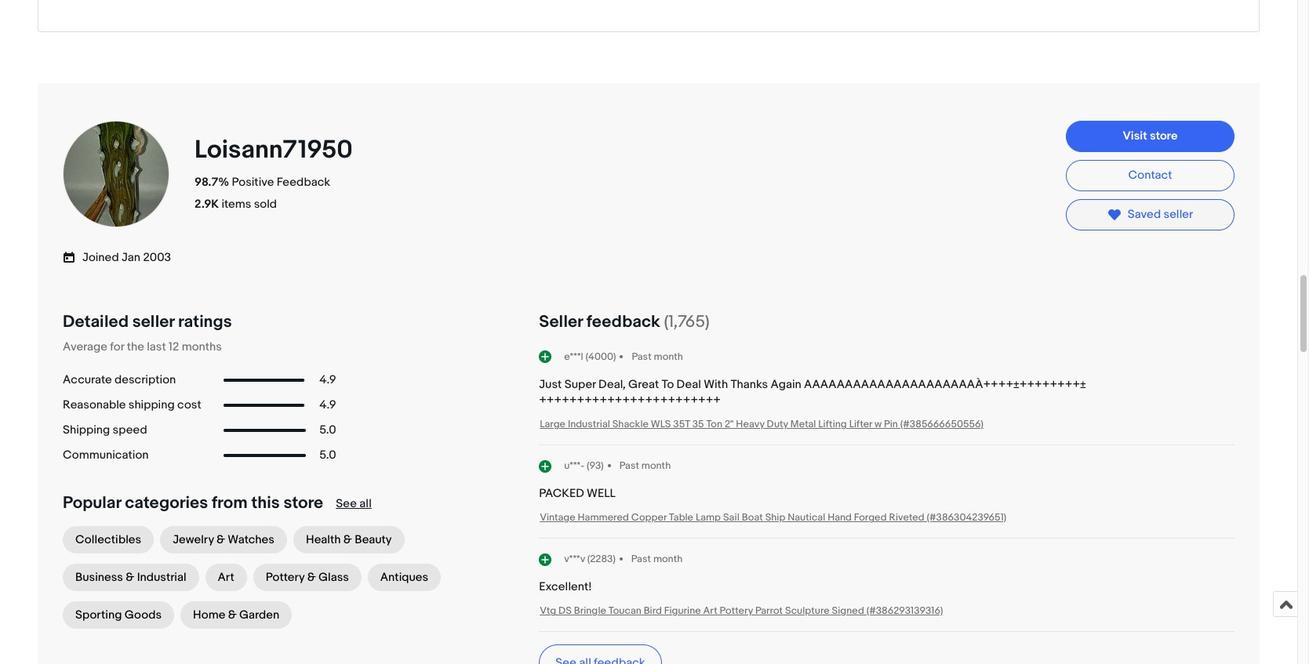 Task type: vqa. For each thing, say whether or not it's contained in the screenshot.
- Bags / Travel -
no



Task type: locate. For each thing, give the bounding box(es) containing it.
figurine
[[665, 605, 701, 618]]

watches
[[228, 533, 275, 548]]

jan
[[122, 251, 141, 265]]

sporting goods link
[[63, 602, 174, 630]]

pottery & glass link
[[253, 564, 362, 592]]

u***-
[[564, 460, 585, 472]]

past month up the to
[[632, 350, 684, 363]]

month
[[654, 350, 684, 363], [642, 460, 671, 472], [654, 553, 683, 565]]

collectibles link
[[63, 527, 154, 554]]

pin
[[885, 419, 899, 431]]

reasonable shipping cost
[[63, 398, 202, 413]]

ton
[[707, 419, 723, 431]]

industrial up goods
[[137, 571, 186, 586]]

2 vertical spatial past month
[[632, 553, 683, 565]]

month for well
[[642, 460, 671, 472]]

1 horizontal spatial seller
[[1164, 207, 1194, 222]]

store right this
[[284, 494, 324, 514]]

just super deal, great to deal with thanks again aaaaaaaaaaaaaaaaaaaaaà++++±++++++++± ++++++++++++++++++++++++
[[539, 378, 1087, 408]]

detailed seller ratings
[[63, 312, 232, 332]]

packed
[[539, 487, 584, 502]]

this
[[251, 494, 280, 514]]

0 vertical spatial 5.0
[[320, 423, 336, 438]]

2003
[[143, 251, 171, 265]]

lamp
[[696, 512, 721, 524]]

super
[[565, 378, 596, 393]]

past month down copper
[[632, 553, 683, 565]]

0 horizontal spatial art
[[218, 571, 234, 586]]

1 horizontal spatial industrial
[[568, 419, 610, 431]]

joined
[[82, 251, 119, 265]]

vintage
[[540, 512, 576, 524]]

heavy
[[736, 419, 765, 431]]

large
[[540, 419, 566, 431]]

0 vertical spatial month
[[654, 350, 684, 363]]

home
[[193, 608, 225, 623]]

average
[[63, 340, 107, 355]]

seller inside 'button'
[[1164, 207, 1194, 222]]

& for health
[[344, 533, 352, 548]]

forged
[[854, 512, 887, 524]]

0 vertical spatial pottery
[[266, 571, 305, 586]]

month up the to
[[654, 350, 684, 363]]

1 vertical spatial art
[[704, 605, 718, 618]]

positive
[[232, 175, 274, 190]]

0 horizontal spatial store
[[284, 494, 324, 514]]

communication
[[63, 448, 149, 463]]

2 4.9 from the top
[[320, 398, 336, 413]]

0 vertical spatial art
[[218, 571, 234, 586]]

see all link
[[336, 497, 372, 512]]

lifter
[[850, 419, 873, 431]]

lifting
[[819, 419, 847, 431]]

antiques link
[[368, 564, 441, 592]]

past right (2283)
[[632, 553, 651, 565]]

& left glass
[[307, 571, 316, 586]]

& right business
[[126, 571, 134, 586]]

month down wls
[[642, 460, 671, 472]]

1 4.9 from the top
[[320, 373, 336, 388]]

seller
[[1164, 207, 1194, 222], [132, 312, 174, 332]]

0 vertical spatial industrial
[[568, 419, 610, 431]]

0 vertical spatial past
[[632, 350, 652, 363]]

art down jewelry & watches link
[[218, 571, 234, 586]]

industrial right the large
[[568, 419, 610, 431]]

boat
[[742, 512, 763, 524]]

1 horizontal spatial pottery
[[720, 605, 753, 618]]

4.9
[[320, 373, 336, 388], [320, 398, 336, 413]]

1 5.0 from the top
[[320, 423, 336, 438]]

pottery up garden
[[266, 571, 305, 586]]

1 horizontal spatial art
[[704, 605, 718, 618]]

month down table
[[654, 553, 683, 565]]

v***v
[[564, 553, 585, 566]]

hand
[[828, 512, 852, 524]]

store
[[1150, 128, 1178, 143], [284, 494, 324, 514]]

feedback
[[587, 312, 661, 332]]

& inside jewelry & watches link
[[217, 533, 225, 548]]

& right home on the bottom left
[[228, 608, 237, 623]]

saved seller
[[1128, 207, 1194, 222]]

past for well
[[620, 460, 640, 472]]

garden
[[239, 608, 280, 623]]

popular
[[63, 494, 121, 514]]

2 vertical spatial past
[[632, 553, 651, 565]]

1 vertical spatial industrial
[[137, 571, 186, 586]]

store right visit
[[1150, 128, 1178, 143]]

reasonable
[[63, 398, 126, 413]]

from
[[212, 494, 248, 514]]

5.0
[[320, 423, 336, 438], [320, 448, 336, 463]]

5.0 for shipping speed
[[320, 423, 336, 438]]

5.0 for communication
[[320, 448, 336, 463]]

seller right saved
[[1164, 207, 1194, 222]]

great
[[629, 378, 659, 393]]

past month down shackle
[[620, 460, 671, 472]]

1 vertical spatial month
[[642, 460, 671, 472]]

98.7%
[[195, 175, 229, 190]]

(2283)
[[588, 553, 616, 566]]

0 horizontal spatial seller
[[132, 312, 174, 332]]

deal
[[677, 378, 701, 393]]

seller up last
[[132, 312, 174, 332]]

e***l
[[564, 351, 584, 363]]

& inside health & beauty link
[[344, 533, 352, 548]]

pottery left parrot
[[720, 605, 753, 618]]

beauty
[[355, 533, 392, 548]]

(#385666650556)
[[901, 419, 984, 431]]

0 vertical spatial past month
[[632, 350, 684, 363]]

1 vertical spatial past month
[[620, 460, 671, 472]]

description
[[115, 373, 176, 388]]

2 5.0 from the top
[[320, 448, 336, 463]]

0 vertical spatial seller
[[1164, 207, 1194, 222]]

shipping speed
[[63, 423, 147, 438]]

1 vertical spatial past
[[620, 460, 640, 472]]

past up great
[[632, 350, 652, 363]]

98.7% positive feedback 2.9k items sold
[[195, 175, 331, 212]]

1 vertical spatial seller
[[132, 312, 174, 332]]

contact
[[1129, 168, 1173, 183]]

riveted
[[890, 512, 925, 524]]

& inside pottery & glass link
[[307, 571, 316, 586]]

past right (93)
[[620, 460, 640, 472]]

with
[[704, 378, 728, 393]]

& inside business & industrial link
[[126, 571, 134, 586]]

loisann71950 image
[[61, 119, 171, 229]]

visit store link
[[1067, 121, 1235, 152]]

& inside home & garden link
[[228, 608, 237, 623]]

0 vertical spatial 4.9
[[320, 373, 336, 388]]

art right figurine
[[704, 605, 718, 618]]

month for super
[[654, 350, 684, 363]]

seller for detailed
[[132, 312, 174, 332]]

feedback
[[277, 175, 331, 190]]

art link
[[205, 564, 247, 592]]

again
[[771, 378, 802, 393]]

1 vertical spatial store
[[284, 494, 324, 514]]

health & beauty link
[[293, 527, 405, 554]]

0 vertical spatial store
[[1150, 128, 1178, 143]]

0 horizontal spatial pottery
[[266, 571, 305, 586]]

& right health
[[344, 533, 352, 548]]

ds
[[559, 605, 572, 618]]

35t
[[674, 419, 690, 431]]

text__icon wrapper image
[[63, 249, 82, 265]]

glass
[[319, 571, 349, 586]]

& right the jewelry
[[217, 533, 225, 548]]

1 vertical spatial 4.9
[[320, 398, 336, 413]]

1 vertical spatial 5.0
[[320, 448, 336, 463]]

last
[[147, 340, 166, 355]]

4.9 for accurate description
[[320, 373, 336, 388]]

past month for super
[[632, 350, 684, 363]]

large industrial shackle wls 35t 35 ton 2" heavy duty metal lifting lifter w pin (#385666650556) link
[[540, 419, 984, 431]]

thanks
[[731, 378, 768, 393]]

shipping
[[129, 398, 175, 413]]

& for home
[[228, 608, 237, 623]]

vintage hammered copper table lamp sail boat ship nautical hand forged riveted (#386304239651) link
[[540, 512, 1007, 524]]

past month for well
[[620, 460, 671, 472]]

just
[[539, 378, 562, 393]]



Task type: describe. For each thing, give the bounding box(es) containing it.
seller for saved
[[1164, 207, 1194, 222]]

categories
[[125, 494, 208, 514]]

business
[[75, 571, 123, 586]]

(#386304239651)
[[927, 512, 1007, 524]]

months
[[182, 340, 222, 355]]

wls
[[651, 419, 671, 431]]

sold
[[254, 197, 277, 212]]

accurate
[[63, 373, 112, 388]]

ratings
[[178, 312, 232, 332]]

2"
[[725, 419, 734, 431]]

& for pottery
[[307, 571, 316, 586]]

u***- (93)
[[564, 460, 604, 472]]

visit store
[[1123, 128, 1178, 143]]

1 vertical spatial pottery
[[720, 605, 753, 618]]

sail
[[724, 512, 740, 524]]

home & garden link
[[181, 602, 292, 630]]

shackle
[[613, 419, 649, 431]]

copper
[[632, 512, 667, 524]]

seller
[[539, 312, 583, 332]]

well
[[587, 487, 616, 502]]

the
[[127, 340, 144, 355]]

& for business
[[126, 571, 134, 586]]

vtg ds bringle toucan bird figurine art pottery parrot sculpture signed  (#386293139316)
[[540, 605, 944, 618]]

(93)
[[587, 460, 604, 472]]

popular categories from this store
[[63, 494, 324, 514]]

e***l (4000)
[[564, 351, 616, 363]]

deal,
[[599, 378, 626, 393]]

nautical
[[788, 512, 826, 524]]

visit
[[1123, 128, 1148, 143]]

aaaaaaaaaaaaaaaaaaaaaà++++±++++++++±
[[805, 378, 1087, 393]]

0 horizontal spatial industrial
[[137, 571, 186, 586]]

see
[[336, 497, 357, 512]]

(#386293139316)
[[867, 605, 944, 618]]

vtg ds bringle toucan bird figurine art pottery parrot sculpture signed  (#386293139316) link
[[540, 605, 944, 618]]

duty
[[767, 419, 789, 431]]

business & industrial
[[75, 571, 186, 586]]

loisann71950 link
[[195, 135, 359, 166]]

pottery & glass
[[266, 571, 349, 586]]

shipping
[[63, 423, 110, 438]]

average for the last 12 months
[[63, 340, 222, 355]]

2.9k
[[195, 197, 219, 212]]

past for super
[[632, 350, 652, 363]]

collectibles
[[75, 533, 141, 548]]

v***v (2283)
[[564, 553, 616, 566]]

signed
[[832, 605, 865, 618]]

excellent!
[[539, 580, 592, 595]]

business & industrial link
[[63, 564, 199, 592]]

jewelry & watches
[[173, 533, 275, 548]]

vtg
[[540, 605, 557, 618]]

contact link
[[1067, 160, 1235, 192]]

saved
[[1128, 207, 1162, 222]]

bird
[[644, 605, 662, 618]]

table
[[669, 512, 694, 524]]

large industrial shackle wls 35t 35 ton 2" heavy duty metal lifting lifter w pin (#385666650556)
[[540, 419, 984, 431]]

(4000)
[[586, 351, 616, 363]]

12
[[169, 340, 179, 355]]

packed well
[[539, 487, 616, 502]]

35
[[693, 419, 704, 431]]

sculpture
[[786, 605, 830, 618]]

cost
[[177, 398, 202, 413]]

speed
[[113, 423, 147, 438]]

& for jewelry
[[217, 533, 225, 548]]

4.9 for reasonable shipping cost
[[320, 398, 336, 413]]

(1,765)
[[664, 312, 710, 332]]

metal
[[791, 419, 817, 431]]

sporting goods
[[75, 608, 162, 623]]

antiques
[[381, 571, 429, 586]]

accurate description
[[63, 373, 176, 388]]

1 horizontal spatial store
[[1150, 128, 1178, 143]]

detailed
[[63, 312, 129, 332]]

health & beauty
[[306, 533, 392, 548]]

ship
[[766, 512, 786, 524]]

to
[[662, 378, 674, 393]]

w
[[875, 419, 882, 431]]

2 vertical spatial month
[[654, 553, 683, 565]]

jewelry
[[173, 533, 214, 548]]

joined jan 2003
[[82, 251, 171, 265]]

see all
[[336, 497, 372, 512]]

hammered
[[578, 512, 629, 524]]

sporting
[[75, 608, 122, 623]]

parrot
[[756, 605, 783, 618]]

goods
[[125, 608, 162, 623]]



